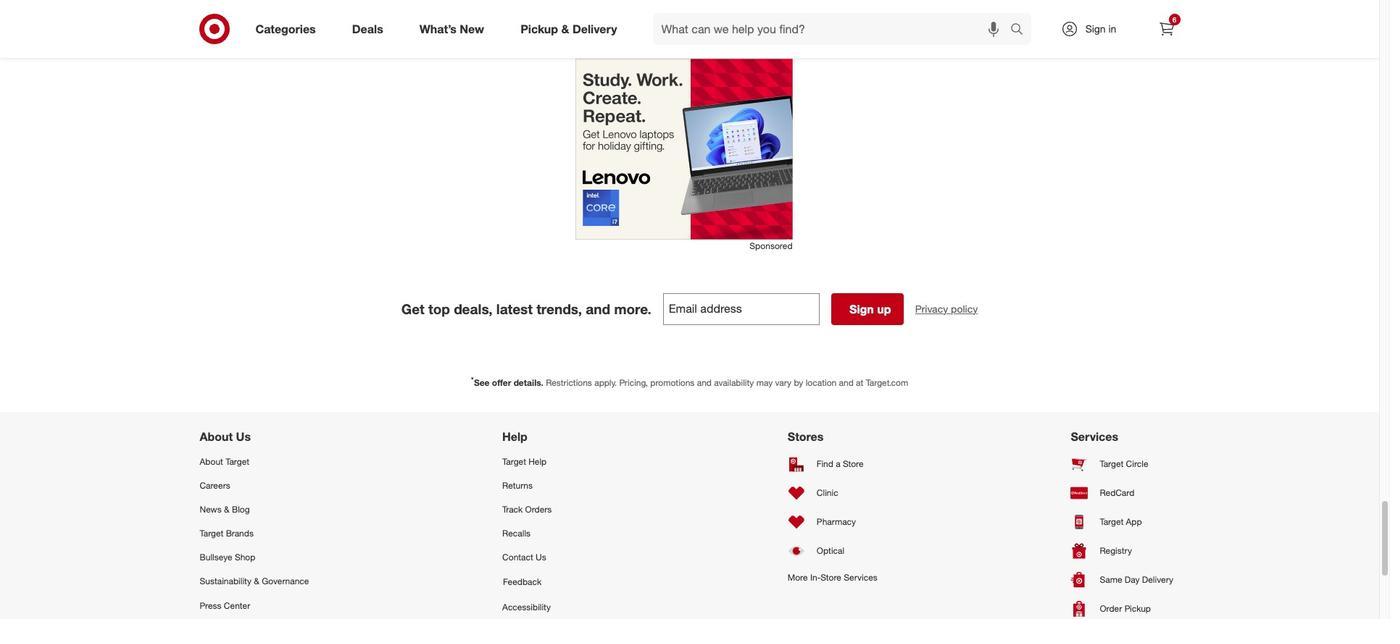 Task type: vqa. For each thing, say whether or not it's contained in the screenshot.
the Save to the right
no



Task type: locate. For each thing, give the bounding box(es) containing it.
us for about us
[[236, 430, 251, 444]]

target left app
[[1100, 517, 1124, 528]]

sustainability
[[200, 577, 251, 587]]

1 vertical spatial store
[[821, 572, 841, 583]]

optical link
[[788, 537, 878, 566]]

target for target app
[[1100, 517, 1124, 528]]

help up 'returns' link
[[529, 456, 547, 467]]

1 vertical spatial help
[[529, 456, 547, 467]]

bullseye shop link
[[200, 546, 309, 570]]

and left at
[[839, 377, 854, 388]]

latest
[[496, 301, 533, 317]]

about up the about target
[[200, 430, 233, 444]]

0 vertical spatial store
[[843, 459, 864, 470]]

6
[[1172, 15, 1177, 24]]

0 horizontal spatial and
[[586, 301, 610, 317]]

0 vertical spatial pickup
[[520, 21, 558, 36]]

new
[[460, 21, 484, 36]]

1 horizontal spatial store
[[843, 459, 864, 470]]

1 vertical spatial services
[[844, 572, 878, 583]]

0 horizontal spatial pickup
[[520, 21, 558, 36]]

pickup right the new
[[520, 21, 558, 36]]

and left "more." at the left of page
[[586, 301, 610, 317]]

1 vertical spatial sign
[[849, 302, 874, 316]]

press center link
[[200, 594, 309, 618]]

sign up button
[[831, 293, 904, 325]]

None text field
[[663, 293, 820, 325]]

about for about target
[[200, 456, 223, 467]]

target brands
[[200, 528, 254, 539]]

0 vertical spatial us
[[236, 430, 251, 444]]

& for blog
[[224, 504, 229, 515]]

& inside pickup & delivery link
[[561, 21, 569, 36]]

0 vertical spatial help
[[502, 430, 528, 444]]

track
[[502, 504, 523, 515]]

about target
[[200, 456, 249, 467]]

sign in link
[[1048, 13, 1139, 45]]

0 horizontal spatial sign
[[849, 302, 874, 316]]

2 horizontal spatial and
[[839, 377, 854, 388]]

0 vertical spatial delivery
[[572, 21, 617, 36]]

0 horizontal spatial services
[[844, 572, 878, 583]]

services inside more in-store services link
[[844, 572, 878, 583]]

contact
[[502, 552, 533, 563]]

0 horizontal spatial help
[[502, 430, 528, 444]]

blog
[[232, 504, 250, 515]]

& for delivery
[[561, 21, 569, 36]]

1 vertical spatial about
[[200, 456, 223, 467]]

1 about from the top
[[200, 430, 233, 444]]

what's
[[419, 21, 457, 36]]

and left the availability
[[697, 377, 712, 388]]

pickup & delivery
[[520, 21, 617, 36]]

more.
[[614, 301, 651, 317]]

2 about from the top
[[200, 456, 223, 467]]

deals,
[[454, 301, 492, 317]]

center
[[224, 601, 250, 611]]

2 vertical spatial &
[[254, 577, 259, 587]]

help up target help
[[502, 430, 528, 444]]

us
[[236, 430, 251, 444], [536, 552, 546, 563]]

what's new link
[[407, 13, 502, 45]]

about up "careers"
[[200, 456, 223, 467]]

returns link
[[502, 474, 594, 498]]

a
[[836, 459, 841, 470]]

0 horizontal spatial delivery
[[572, 21, 617, 36]]

services up the target circle
[[1071, 430, 1118, 444]]

1 horizontal spatial services
[[1071, 430, 1118, 444]]

0 vertical spatial about
[[200, 430, 233, 444]]

0 vertical spatial sign
[[1085, 22, 1106, 35]]

us right contact
[[536, 552, 546, 563]]

pickup
[[520, 21, 558, 36], [1125, 604, 1151, 615]]

& inside sustainability & governance link
[[254, 577, 259, 587]]

sign left in
[[1085, 22, 1106, 35]]

*
[[471, 375, 474, 384]]

up
[[877, 302, 891, 316]]

track orders link
[[502, 498, 594, 522]]

target down about us
[[226, 456, 249, 467]]

categories link
[[243, 13, 334, 45]]

target up returns
[[502, 456, 526, 467]]

shop
[[235, 552, 255, 563]]

feedback button
[[502, 570, 594, 595]]

bullseye
[[200, 552, 232, 563]]

sustainability & governance link
[[200, 570, 309, 594]]

1 vertical spatial us
[[536, 552, 546, 563]]

sign inside button
[[849, 302, 874, 316]]

delivery
[[572, 21, 617, 36], [1142, 575, 1173, 586]]

recalls link
[[502, 522, 594, 546]]

contact us link
[[502, 546, 594, 570]]

2 horizontal spatial &
[[561, 21, 569, 36]]

top
[[428, 301, 450, 317]]

pharmacy link
[[788, 508, 878, 537]]

target
[[226, 456, 249, 467], [502, 456, 526, 467], [1100, 459, 1124, 470], [1100, 517, 1124, 528], [200, 528, 223, 539]]

target down news
[[200, 528, 223, 539]]

day
[[1125, 575, 1140, 586]]

vary
[[775, 377, 792, 388]]

1 horizontal spatial delivery
[[1142, 575, 1173, 586]]

sign left up
[[849, 302, 874, 316]]

1 horizontal spatial pickup
[[1125, 604, 1151, 615]]

& inside news & blog link
[[224, 504, 229, 515]]

more in-store services link
[[788, 566, 878, 590]]

about for about us
[[200, 430, 233, 444]]

pickup right 'order'
[[1125, 604, 1151, 615]]

redcard link
[[1071, 479, 1180, 508]]

0 vertical spatial &
[[561, 21, 569, 36]]

policy
[[951, 303, 978, 315]]

registry link
[[1071, 537, 1180, 566]]

at
[[856, 377, 863, 388]]

services down the optical link
[[844, 572, 878, 583]]

privacy
[[915, 303, 948, 315]]

returns
[[502, 480, 533, 491]]

target for target brands
[[200, 528, 223, 539]]

news
[[200, 504, 222, 515]]

sign in
[[1085, 22, 1116, 35]]

us for contact us
[[536, 552, 546, 563]]

services
[[1071, 430, 1118, 444], [844, 572, 878, 583]]

0 horizontal spatial us
[[236, 430, 251, 444]]

sustainability & governance
[[200, 577, 309, 587]]

trends,
[[536, 301, 582, 317]]

target help link
[[502, 450, 594, 474]]

1 horizontal spatial us
[[536, 552, 546, 563]]

help
[[502, 430, 528, 444], [529, 456, 547, 467]]

in-
[[810, 572, 821, 583]]

store down the optical link
[[821, 572, 841, 583]]

pharmacy
[[817, 517, 856, 528]]

pickup & delivery link
[[508, 13, 635, 45]]

0 horizontal spatial &
[[224, 504, 229, 515]]

details.
[[514, 377, 543, 388]]

1 vertical spatial &
[[224, 504, 229, 515]]

orders
[[525, 504, 552, 515]]

clinic link
[[788, 479, 878, 508]]

store right a
[[843, 459, 864, 470]]

1 horizontal spatial &
[[254, 577, 259, 587]]

1 horizontal spatial and
[[697, 377, 712, 388]]

sign
[[1085, 22, 1106, 35], [849, 302, 874, 316]]

about us
[[200, 430, 251, 444]]

us up about target link
[[236, 430, 251, 444]]

target left circle
[[1100, 459, 1124, 470]]

1 horizontal spatial sign
[[1085, 22, 1106, 35]]

sign inside "link"
[[1085, 22, 1106, 35]]

contact us
[[502, 552, 546, 563]]

target for target help
[[502, 456, 526, 467]]

1 vertical spatial delivery
[[1142, 575, 1173, 586]]

sign for sign in
[[1085, 22, 1106, 35]]

deals link
[[340, 13, 401, 45]]

target app link
[[1071, 508, 1180, 537]]

0 horizontal spatial store
[[821, 572, 841, 583]]



Task type: describe. For each thing, give the bounding box(es) containing it.
see
[[474, 377, 490, 388]]

app
[[1126, 517, 1142, 528]]

accessibility link
[[502, 595, 594, 619]]

about target link
[[200, 450, 309, 474]]

target circle
[[1100, 459, 1148, 470]]

sign up
[[849, 302, 891, 316]]

in
[[1108, 22, 1116, 35]]

promotions
[[650, 377, 695, 388]]

recalls
[[502, 528, 531, 539]]

optical
[[817, 546, 844, 557]]

availability
[[714, 377, 754, 388]]

accessibility
[[502, 602, 551, 613]]

What can we help you find? suggestions appear below search field
[[653, 13, 1014, 45]]

find a store
[[817, 459, 864, 470]]

target circle link
[[1071, 450, 1180, 479]]

target brands link
[[200, 522, 309, 546]]

offer
[[492, 377, 511, 388]]

advertisement region
[[575, 59, 793, 240]]

search
[[1003, 23, 1038, 37]]

may
[[756, 377, 773, 388]]

find a store link
[[788, 450, 878, 479]]

location
[[806, 377, 837, 388]]

get top deals, latest trends, and more.
[[401, 301, 651, 317]]

clinic
[[817, 488, 838, 499]]

same
[[1100, 575, 1122, 586]]

1 horizontal spatial help
[[529, 456, 547, 467]]

target app
[[1100, 517, 1142, 528]]

same day delivery
[[1100, 575, 1173, 586]]

brands
[[226, 528, 254, 539]]

same day delivery link
[[1071, 566, 1180, 595]]

& for governance
[[254, 577, 259, 587]]

delivery for same day delivery
[[1142, 575, 1173, 586]]

registry
[[1100, 546, 1132, 557]]

what's new
[[419, 21, 484, 36]]

target for target circle
[[1100, 459, 1124, 470]]

privacy policy
[[915, 303, 978, 315]]

governance
[[262, 577, 309, 587]]

news & blog link
[[200, 498, 309, 522]]

store for in-
[[821, 572, 841, 583]]

store for a
[[843, 459, 864, 470]]

categories
[[255, 21, 316, 36]]

target.com
[[866, 377, 908, 388]]

target help
[[502, 456, 547, 467]]

apply.
[[594, 377, 617, 388]]

find
[[817, 459, 833, 470]]

order
[[1100, 604, 1122, 615]]

careers
[[200, 480, 230, 491]]

delivery for pickup & delivery
[[572, 21, 617, 36]]

redcard
[[1100, 488, 1134, 499]]

get
[[401, 301, 425, 317]]

pricing,
[[619, 377, 648, 388]]

press
[[200, 601, 221, 611]]

deals
[[352, 21, 383, 36]]

6 link
[[1151, 13, 1182, 45]]

1 vertical spatial pickup
[[1125, 604, 1151, 615]]

more
[[788, 572, 808, 583]]

careers link
[[200, 474, 309, 498]]

press center
[[200, 601, 250, 611]]

0 vertical spatial services
[[1071, 430, 1118, 444]]

stores
[[788, 430, 824, 444]]

more in-store services
[[788, 572, 878, 583]]

* see offer details. restrictions apply. pricing, promotions and availability may vary by location and at target.com
[[471, 375, 908, 388]]

order pickup link
[[1071, 595, 1180, 620]]

feedback
[[503, 577, 542, 588]]

bullseye shop
[[200, 552, 255, 563]]

order pickup
[[1100, 604, 1151, 615]]

by
[[794, 377, 803, 388]]

sign for sign up
[[849, 302, 874, 316]]

track orders
[[502, 504, 552, 515]]

privacy policy link
[[915, 302, 978, 316]]



